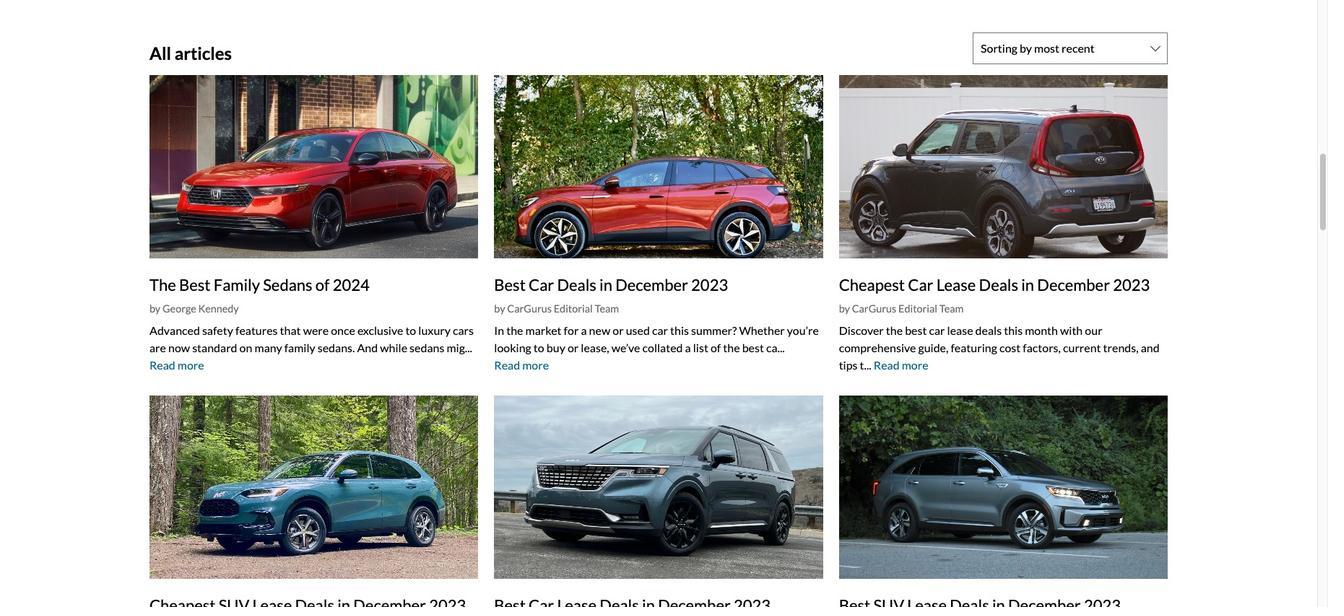 Task type: locate. For each thing, give the bounding box(es) containing it.
1 horizontal spatial more
[[522, 358, 549, 372]]

read more link
[[150, 358, 204, 372], [494, 358, 549, 372], [874, 358, 929, 372]]

1 vertical spatial or
[[568, 341, 579, 355]]

1 by cargurus editorial team from the left
[[494, 302, 619, 315]]

2 by from the left
[[494, 302, 505, 315]]

more
[[178, 358, 204, 372], [522, 358, 549, 372], [902, 358, 929, 372]]

0 horizontal spatial december
[[616, 275, 688, 295]]

deals up for
[[557, 275, 597, 295]]

car up collated
[[652, 324, 668, 337]]

by up discover
[[839, 302, 850, 315]]

looking
[[494, 341, 532, 355]]

by cargurus editorial team down 'cheapest'
[[839, 302, 964, 315]]

0 horizontal spatial this
[[670, 324, 689, 337]]

1 vertical spatial a
[[685, 341, 691, 355]]

to
[[406, 324, 416, 337], [534, 341, 545, 355]]

1 horizontal spatial deals
[[979, 275, 1019, 295]]

0 horizontal spatial the
[[507, 324, 523, 337]]

team up new
[[595, 302, 619, 315]]

2 this from the left
[[1004, 324, 1023, 337]]

0 horizontal spatial editorial
[[554, 302, 593, 315]]

more down guide,
[[902, 358, 929, 372]]

cost
[[1000, 341, 1021, 355]]

1 horizontal spatial of
[[711, 341, 721, 355]]

read more link for best
[[494, 358, 549, 372]]

0 horizontal spatial deals
[[557, 275, 597, 295]]

more down now
[[178, 358, 204, 372]]

best
[[179, 275, 211, 295], [494, 275, 526, 295]]

were
[[303, 324, 329, 337]]

cargurus
[[507, 302, 552, 315], [852, 302, 897, 315]]

0 horizontal spatial team
[[595, 302, 619, 315]]

this
[[670, 324, 689, 337], [1004, 324, 1023, 337]]

best car deals in december 2023 link
[[494, 275, 728, 295]]

to inside in the market for a new or used car this summer? whether you're looking to buy or lease, we've collated a list of the best ca... read more
[[534, 341, 545, 355]]

2 car from the left
[[908, 275, 934, 295]]

list
[[693, 341, 709, 355]]

this up collated
[[670, 324, 689, 337]]

cheapest car lease deals in december 2023
[[839, 275, 1150, 295]]

1 car from the left
[[529, 275, 554, 295]]

0 vertical spatial to
[[406, 324, 416, 337]]

3 by from the left
[[839, 302, 850, 315]]

editorial up for
[[554, 302, 593, 315]]

discover the best car lease deals this month with our comprehensive guide, featuring cost factors, current trends, and tips t...
[[839, 324, 1160, 372]]

1 horizontal spatial team
[[940, 302, 964, 315]]

editorial up guide,
[[899, 302, 938, 315]]

1 horizontal spatial car
[[929, 324, 945, 337]]

once
[[331, 324, 355, 337]]

1 horizontal spatial the
[[723, 341, 740, 355]]

this up cost
[[1004, 324, 1023, 337]]

cargurus down 'cheapest'
[[852, 302, 897, 315]]

2023 up trends,
[[1113, 275, 1150, 295]]

read more link down comprehensive
[[874, 358, 929, 372]]

2 horizontal spatial read
[[874, 358, 900, 372]]

the best family sedans of 2024
[[150, 275, 370, 295]]

of
[[316, 275, 330, 295], [711, 341, 721, 355]]

a left list
[[685, 341, 691, 355]]

car for cheapest
[[908, 275, 934, 295]]

sedans
[[410, 341, 445, 355]]

the up comprehensive
[[886, 324, 903, 337]]

0 horizontal spatial a
[[581, 324, 587, 337]]

many
[[255, 341, 282, 355]]

0 horizontal spatial read
[[150, 358, 175, 372]]

1 horizontal spatial read more link
[[494, 358, 549, 372]]

by
[[150, 302, 161, 315], [494, 302, 505, 315], [839, 302, 850, 315]]

1 vertical spatial best
[[742, 341, 764, 355]]

0 horizontal spatial by
[[150, 302, 161, 315]]

best up guide,
[[905, 324, 927, 337]]

buy
[[547, 341, 566, 355]]

0 vertical spatial of
[[316, 275, 330, 295]]

3 read more link from the left
[[874, 358, 929, 372]]

0 horizontal spatial read more link
[[150, 358, 204, 372]]

1 horizontal spatial cargurus
[[852, 302, 897, 315]]

with
[[1061, 324, 1083, 337]]

in up month
[[1022, 275, 1035, 295]]

1 best from the left
[[179, 275, 211, 295]]

2 cargurus from the left
[[852, 302, 897, 315]]

2 in from the left
[[1022, 275, 1035, 295]]

read down comprehensive
[[874, 358, 900, 372]]

best up by george kennedy
[[179, 275, 211, 295]]

1 december from the left
[[616, 275, 688, 295]]

team up lease
[[940, 302, 964, 315]]

1 horizontal spatial december
[[1038, 275, 1110, 295]]

you're
[[787, 324, 819, 337]]

1 horizontal spatial best
[[905, 324, 927, 337]]

2 car from the left
[[929, 324, 945, 337]]

best car deals in december 2023
[[494, 275, 728, 295]]

the for in
[[507, 324, 523, 337]]

2 horizontal spatial more
[[902, 358, 929, 372]]

1 horizontal spatial editorial
[[899, 302, 938, 315]]

best inside discover the best car lease deals this month with our comprehensive guide, featuring cost factors, current trends, and tips t...
[[905, 324, 927, 337]]

by for cheapest car lease deals in december 2023
[[839, 302, 850, 315]]

1 editorial from the left
[[554, 302, 593, 315]]

mig...
[[447, 341, 472, 355]]

to left luxury
[[406, 324, 416, 337]]

december up with
[[1038, 275, 1110, 295]]

are
[[150, 341, 166, 355]]

1 horizontal spatial this
[[1004, 324, 1023, 337]]

2 deals from the left
[[979, 275, 1019, 295]]

team for lease
[[940, 302, 964, 315]]

car inside discover the best car lease deals this month with our comprehensive guide, featuring cost factors, current trends, and tips t...
[[929, 324, 945, 337]]

read more link for the
[[150, 358, 204, 372]]

read down are
[[150, 358, 175, 372]]

to inside advanced safety features that were once exclusive to luxury cars are now standard on many family sedans. and while sedans mig... read more
[[406, 324, 416, 337]]

1 horizontal spatial to
[[534, 341, 545, 355]]

or right buy
[[568, 341, 579, 355]]

this inside in the market for a new or used car this summer? whether you're looking to buy or lease, we've collated a list of the best ca... read more
[[670, 324, 689, 337]]

by for best car deals in december 2023
[[494, 302, 505, 315]]

0 horizontal spatial best
[[179, 275, 211, 295]]

1 read from the left
[[150, 358, 175, 372]]

the right in
[[507, 324, 523, 337]]

team
[[595, 302, 619, 315], [940, 302, 964, 315]]

2 team from the left
[[940, 302, 964, 315]]

t...
[[860, 358, 872, 372]]

2 more from the left
[[522, 358, 549, 372]]

1 team from the left
[[595, 302, 619, 315]]

cargurus up "market"
[[507, 302, 552, 315]]

1 horizontal spatial or
[[613, 324, 624, 337]]

or
[[613, 324, 624, 337], [568, 341, 579, 355]]

best up in
[[494, 275, 526, 295]]

the
[[507, 324, 523, 337], [886, 324, 903, 337], [723, 341, 740, 355]]

2 2023 from the left
[[1113, 275, 1150, 295]]

cars
[[453, 324, 474, 337]]

2 horizontal spatial the
[[886, 324, 903, 337]]

0 horizontal spatial in
[[600, 275, 613, 295]]

team for deals
[[595, 302, 619, 315]]

the for discover
[[886, 324, 903, 337]]

family
[[214, 275, 260, 295]]

editorial
[[554, 302, 593, 315], [899, 302, 938, 315]]

or right new
[[613, 324, 624, 337]]

1 deals from the left
[[557, 275, 597, 295]]

by cargurus editorial team
[[494, 302, 619, 315], [839, 302, 964, 315]]

cheapest car lease deals in december 2023 image
[[839, 75, 1168, 259]]

1 2023 from the left
[[691, 275, 728, 295]]

comprehensive
[[839, 341, 916, 355]]

1 vertical spatial to
[[534, 341, 545, 355]]

1 more from the left
[[178, 358, 204, 372]]

car
[[652, 324, 668, 337], [929, 324, 945, 337]]

read more link down now
[[150, 358, 204, 372]]

read more link down looking
[[494, 358, 549, 372]]

0 horizontal spatial 2023
[[691, 275, 728, 295]]

used
[[626, 324, 650, 337]]

now
[[168, 341, 190, 355]]

cheapest
[[839, 275, 905, 295]]

1 cargurus from the left
[[507, 302, 552, 315]]

1 vertical spatial of
[[711, 341, 721, 355]]

december
[[616, 275, 688, 295], [1038, 275, 1110, 295]]

by for the best family sedans of 2024
[[150, 302, 161, 315]]

market
[[526, 324, 562, 337]]

and
[[1141, 341, 1160, 355]]

1 horizontal spatial by
[[494, 302, 505, 315]]

best
[[905, 324, 927, 337], [742, 341, 764, 355]]

2 read more link from the left
[[494, 358, 549, 372]]

read more
[[874, 358, 929, 372]]

of right list
[[711, 341, 721, 355]]

read
[[150, 358, 175, 372], [494, 358, 520, 372], [874, 358, 900, 372]]

the
[[150, 275, 176, 295]]

a
[[581, 324, 587, 337], [685, 341, 691, 355]]

car left lease at the right
[[908, 275, 934, 295]]

1 horizontal spatial 2023
[[1113, 275, 1150, 295]]

0 horizontal spatial car
[[529, 275, 554, 295]]

cargurus for best
[[507, 302, 552, 315]]

0 horizontal spatial best
[[742, 341, 764, 355]]

1 horizontal spatial a
[[685, 341, 691, 355]]

the down summer?
[[723, 341, 740, 355]]

and
[[357, 341, 378, 355]]

0 horizontal spatial to
[[406, 324, 416, 337]]

deals right lease at the right
[[979, 275, 1019, 295]]

1 horizontal spatial best
[[494, 275, 526, 295]]

featuring
[[951, 341, 998, 355]]

2 horizontal spatial by
[[839, 302, 850, 315]]

best down the whether
[[742, 341, 764, 355]]

summer?
[[691, 324, 737, 337]]

car up "market"
[[529, 275, 554, 295]]

in
[[600, 275, 613, 295], [1022, 275, 1035, 295]]

more down buy
[[522, 358, 549, 372]]

1 horizontal spatial in
[[1022, 275, 1035, 295]]

0 vertical spatial best
[[905, 324, 927, 337]]

1 in from the left
[[600, 275, 613, 295]]

2 horizontal spatial read more link
[[874, 358, 929, 372]]

by george kennedy
[[150, 302, 239, 315]]

0 horizontal spatial by cargurus editorial team
[[494, 302, 619, 315]]

0 horizontal spatial car
[[652, 324, 668, 337]]

to left buy
[[534, 341, 545, 355]]

by cargurus editorial team up "market"
[[494, 302, 619, 315]]

by up in
[[494, 302, 505, 315]]

of left 2024
[[316, 275, 330, 295]]

1 car from the left
[[652, 324, 668, 337]]

december up the used
[[616, 275, 688, 295]]

all
[[150, 43, 171, 64]]

2023 up summer?
[[691, 275, 728, 295]]

2 by cargurus editorial team from the left
[[839, 302, 964, 315]]

read down looking
[[494, 358, 520, 372]]

more inside in the market for a new or used car this summer? whether you're looking to buy or lease, we've collated a list of the best ca... read more
[[522, 358, 549, 372]]

factors,
[[1023, 341, 1061, 355]]

cargurus for cheapest
[[852, 302, 897, 315]]

car up guide,
[[929, 324, 945, 337]]

lease
[[947, 324, 973, 337]]

deals
[[557, 275, 597, 295], [979, 275, 1019, 295]]

1 by from the left
[[150, 302, 161, 315]]

cheapest suv lease deals in december 2023 image
[[150, 396, 478, 580]]

1 horizontal spatial read
[[494, 358, 520, 372]]

2023
[[691, 275, 728, 295], [1113, 275, 1150, 295]]

by left george
[[150, 302, 161, 315]]

car
[[529, 275, 554, 295], [908, 275, 934, 295]]

0 horizontal spatial cargurus
[[507, 302, 552, 315]]

collated
[[643, 341, 683, 355]]

exclusive
[[358, 324, 403, 337]]

1 horizontal spatial by cargurus editorial team
[[839, 302, 964, 315]]

2 read from the left
[[494, 358, 520, 372]]

a right for
[[581, 324, 587, 337]]

1 this from the left
[[670, 324, 689, 337]]

the inside discover the best car lease deals this month with our comprehensive guide, featuring cost factors, current trends, and tips t...
[[886, 324, 903, 337]]

1 read more link from the left
[[150, 358, 204, 372]]

2 editorial from the left
[[899, 302, 938, 315]]

in up new
[[600, 275, 613, 295]]

0 horizontal spatial or
[[568, 341, 579, 355]]

0 horizontal spatial more
[[178, 358, 204, 372]]

more inside advanced safety features that were once exclusive to luxury cars are now standard on many family sedans. and while sedans mig... read more
[[178, 358, 204, 372]]

new
[[589, 324, 611, 337]]

1 horizontal spatial car
[[908, 275, 934, 295]]



Task type: vqa. For each thing, say whether or not it's contained in the screenshot.
home inside the Start Online · Price Includes $857 Home Delivery 2019 Honda Odyssey Ex-L Fwd With Navigation And Res
no



Task type: describe. For each thing, give the bounding box(es) containing it.
for
[[564, 324, 579, 337]]

deals
[[976, 324, 1002, 337]]

in the market for a new or used car this summer? whether you're looking to buy or lease, we've collated a list of the best ca... read more
[[494, 324, 819, 372]]

by cargurus editorial team for cheapest
[[839, 302, 964, 315]]

our
[[1085, 324, 1103, 337]]

best car deals in december 2023 image
[[494, 75, 823, 259]]

all articles
[[150, 43, 232, 64]]

chevron down image
[[1151, 42, 1161, 54]]

2 best from the left
[[494, 275, 526, 295]]

discover
[[839, 324, 884, 337]]

current
[[1063, 341, 1101, 355]]

of inside in the market for a new or used car this summer? whether you're looking to buy or lease, we've collated a list of the best ca... read more
[[711, 341, 721, 355]]

0 vertical spatial a
[[581, 324, 587, 337]]

cheapest car lease deals in december 2023 link
[[839, 275, 1150, 295]]

in
[[494, 324, 504, 337]]

luxury
[[419, 324, 451, 337]]

lease
[[937, 275, 976, 295]]

the best family sedans of 2024 link
[[150, 275, 370, 295]]

0 horizontal spatial of
[[316, 275, 330, 295]]

whether
[[739, 324, 785, 337]]

while
[[380, 341, 407, 355]]

articles
[[175, 43, 232, 64]]

by cargurus editorial team for best
[[494, 302, 619, 315]]

tips
[[839, 358, 858, 372]]

2024
[[333, 275, 370, 295]]

editorial for lease
[[899, 302, 938, 315]]

guide,
[[919, 341, 949, 355]]

lease,
[[581, 341, 609, 355]]

3 more from the left
[[902, 358, 929, 372]]

best suv lease deals in december 2023 image
[[839, 396, 1168, 580]]

standard
[[192, 341, 237, 355]]

the best family sedans of 2024 image
[[150, 75, 478, 259]]

2 december from the left
[[1038, 275, 1110, 295]]

month
[[1025, 324, 1058, 337]]

car inside in the market for a new or used car this summer? whether you're looking to buy or lease, we've collated a list of the best ca... read more
[[652, 324, 668, 337]]

trends,
[[1104, 341, 1139, 355]]

we've
[[612, 341, 640, 355]]

kennedy
[[198, 302, 239, 315]]

ca...
[[766, 341, 785, 355]]

car for best
[[529, 275, 554, 295]]

sedans
[[263, 275, 313, 295]]

advanced safety features that were once exclusive to luxury cars are now standard on many family sedans. and while sedans mig... read more
[[150, 324, 474, 372]]

best inside in the market for a new or used car this summer? whether you're looking to buy or lease, we've collated a list of the best ca... read more
[[742, 341, 764, 355]]

on
[[240, 341, 252, 355]]

editorial for deals
[[554, 302, 593, 315]]

best car lease deals in december 2023 image
[[494, 396, 823, 580]]

features
[[235, 324, 278, 337]]

safety
[[202, 324, 233, 337]]

read more link for cheapest
[[874, 358, 929, 372]]

3 read from the left
[[874, 358, 900, 372]]

george
[[163, 302, 196, 315]]

family
[[284, 341, 315, 355]]

sedans.
[[318, 341, 355, 355]]

0 vertical spatial or
[[613, 324, 624, 337]]

read inside advanced safety features that were once exclusive to luxury cars are now standard on many family sedans. and while sedans mig... read more
[[150, 358, 175, 372]]

that
[[280, 324, 301, 337]]

this inside discover the best car lease deals this month with our comprehensive guide, featuring cost factors, current trends, and tips t...
[[1004, 324, 1023, 337]]

advanced
[[150, 324, 200, 337]]

read inside in the market for a new or used car this summer? whether you're looking to buy or lease, we've collated a list of the best ca... read more
[[494, 358, 520, 372]]



